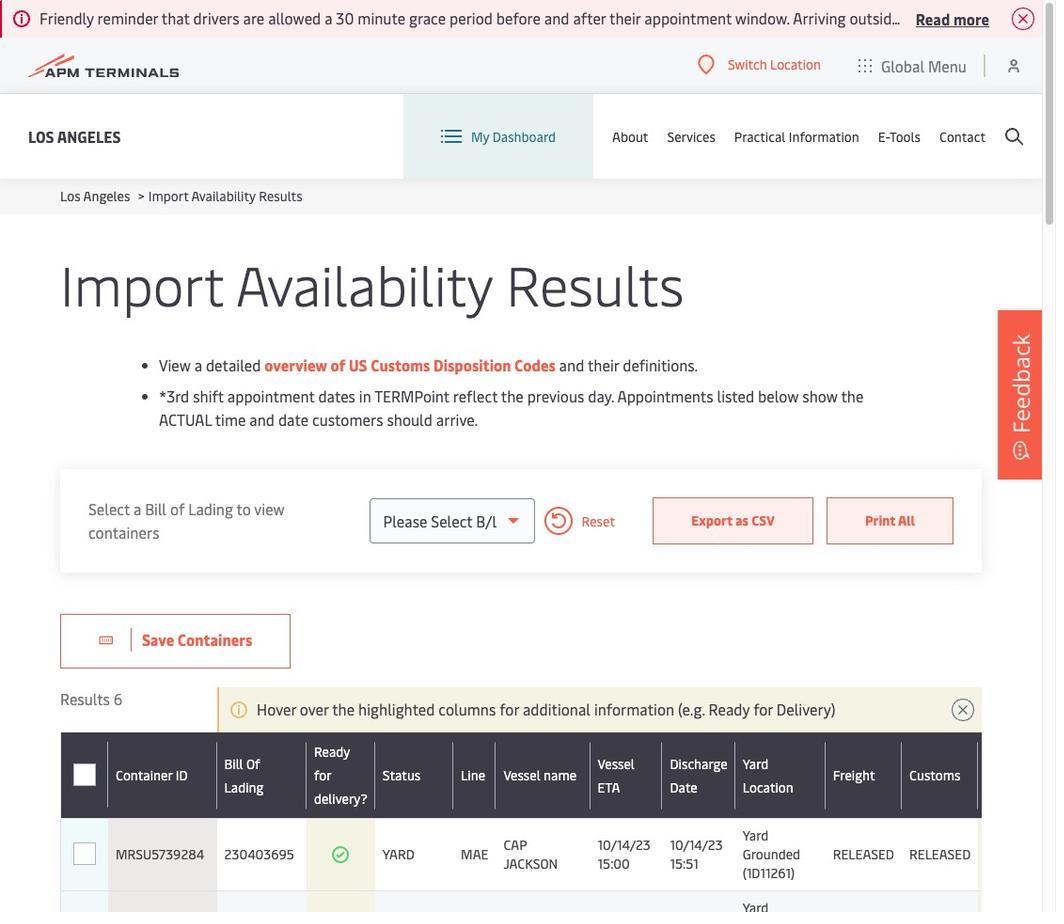 Task type: locate. For each thing, give the bounding box(es) containing it.
contact button
[[940, 94, 986, 179]]

0 horizontal spatial ready
[[314, 743, 350, 761]]

None checkbox
[[73, 843, 96, 865], [73, 844, 96, 866], [73, 843, 96, 865], [73, 844, 96, 866]]

1 horizontal spatial a
[[194, 355, 202, 375]]

import down >
[[60, 246, 224, 321]]

of inside 'select a bill of lading to view containers'
[[170, 499, 185, 519]]

0 horizontal spatial results
[[60, 689, 110, 709]]

1 vertical spatial and
[[250, 409, 275, 430]]

los for los angeles > import availability results
[[60, 187, 81, 205]]

view
[[254, 499, 285, 519]]

bill
[[145, 499, 167, 519], [224, 755, 243, 773]]

0 vertical spatial los angeles link
[[28, 125, 121, 148]]

ready down over
[[314, 743, 350, 761]]

1 vertical spatial yard
[[743, 827, 769, 845]]

mae
[[461, 846, 489, 864]]

bill inside bill of lading
[[224, 755, 243, 773]]

0 horizontal spatial 10/14/23
[[598, 836, 651, 854]]

for inside ready for delivery?
[[314, 767, 332, 785]]

1 vertical spatial customs
[[910, 767, 961, 785]]

(1d11261)
[[743, 864, 795, 882]]

ready
[[709, 699, 750, 720], [314, 743, 350, 761]]

columns
[[439, 699, 496, 720]]

0 horizontal spatial of
[[170, 499, 185, 519]]

lading down of
[[224, 778, 264, 796]]

the right reflect
[[501, 386, 524, 406]]

1 horizontal spatial 10/14/23
[[670, 836, 723, 854]]

0 horizontal spatial a
[[134, 499, 141, 519]]

1 vertical spatial ready
[[314, 743, 350, 761]]

0 vertical spatial angeles
[[57, 126, 121, 146]]

ready for delivery?
[[314, 743, 368, 808]]

additional
[[523, 699, 591, 720]]

230403695
[[224, 846, 294, 864]]

practical information
[[735, 127, 859, 145]]

select
[[88, 499, 130, 519]]

lading inside 'select a bill of lading to view containers'
[[188, 499, 233, 519]]

0 vertical spatial lading
[[188, 499, 233, 519]]

0 vertical spatial customs
[[371, 355, 430, 375]]

1 vertical spatial bill
[[224, 755, 243, 773]]

appointment
[[227, 386, 315, 406]]

lading left to
[[188, 499, 233, 519]]

a inside 'select a bill of lading to view containers'
[[134, 499, 141, 519]]

2 yard from the top
[[743, 827, 769, 845]]

location right switch
[[770, 56, 821, 74]]

0 horizontal spatial and
[[250, 409, 275, 430]]

location up grounded
[[743, 778, 794, 796]]

1 vertical spatial angeles
[[83, 187, 130, 205]]

vessel for eta
[[598, 755, 635, 773]]

for up delivery?
[[314, 767, 332, 785]]

1 horizontal spatial bill
[[224, 755, 243, 773]]

1 vertical spatial a
[[134, 499, 141, 519]]

feedback button
[[998, 310, 1045, 480]]

2 10/14/23 from the left
[[670, 836, 723, 854]]

yard inside yard grounded (1d11261)
[[743, 827, 769, 845]]

overview of us customs disposition codes link
[[265, 355, 556, 375]]

for left delivery)
[[754, 699, 773, 720]]

0 vertical spatial location
[[770, 56, 821, 74]]

0 horizontal spatial vessel
[[504, 767, 541, 785]]

0 vertical spatial bill
[[145, 499, 167, 519]]

a
[[194, 355, 202, 375], [134, 499, 141, 519]]

1 horizontal spatial and
[[559, 355, 584, 375]]

10/14/23 15:51
[[670, 836, 723, 873]]

10/14/23 15:00
[[598, 836, 651, 873]]

global menu button
[[840, 37, 986, 94]]

arrive.
[[436, 409, 478, 430]]

los
[[28, 126, 54, 146], [60, 187, 81, 205]]

location inside button
[[770, 56, 821, 74]]

1 released from the left
[[833, 846, 895, 864]]

2 horizontal spatial results
[[506, 246, 684, 321]]

1 horizontal spatial customs
[[910, 767, 961, 785]]

angeles for los angeles > import availability results
[[83, 187, 130, 205]]

import
[[148, 187, 189, 205], [60, 246, 224, 321]]

results
[[259, 187, 302, 205], [506, 246, 684, 321], [60, 689, 110, 709]]

0 horizontal spatial bill
[[145, 499, 167, 519]]

containers
[[178, 629, 252, 650]]

0 vertical spatial yard
[[743, 755, 769, 773]]

0 vertical spatial results
[[259, 187, 302, 205]]

6
[[114, 689, 123, 709]]

1 vertical spatial results
[[506, 246, 684, 321]]

global menu
[[881, 55, 967, 76]]

1 10/14/23 from the left
[[598, 836, 651, 854]]

of left to
[[170, 499, 185, 519]]

0 horizontal spatial the
[[332, 699, 355, 720]]

and left their
[[559, 355, 584, 375]]

below
[[758, 386, 799, 406]]

a right 'view'
[[194, 355, 202, 375]]

cap
[[504, 836, 527, 854]]

more
[[954, 8, 990, 29]]

location for yard
[[743, 778, 794, 796]]

15:00
[[598, 855, 630, 873]]

bill up containers
[[145, 499, 167, 519]]

availability right >
[[191, 187, 256, 205]]

10/14/23 up 15:00
[[598, 836, 651, 854]]

1 vertical spatial location
[[743, 778, 794, 796]]

e-tools button
[[878, 94, 921, 179]]

csv
[[752, 512, 775, 530]]

0 horizontal spatial released
[[833, 846, 895, 864]]

1 vertical spatial los
[[60, 187, 81, 205]]

for right columns
[[500, 699, 519, 720]]

tools
[[890, 127, 921, 145]]

1 horizontal spatial ready
[[709, 699, 750, 720]]

angeles for los angeles
[[57, 126, 121, 146]]

yard for yard grounded (1d11261)
[[743, 827, 769, 845]]

yard inside yard location
[[743, 755, 769, 773]]

my dashboard
[[471, 127, 556, 145]]

about
[[612, 127, 649, 145]]

their
[[588, 355, 619, 375]]

bill left of
[[224, 755, 243, 773]]

read more
[[916, 8, 990, 29]]

date
[[278, 409, 309, 430]]

line
[[461, 767, 485, 785]]

0 vertical spatial a
[[194, 355, 202, 375]]

yard
[[743, 755, 769, 773], [743, 827, 769, 845]]

ready right (e.g.
[[709, 699, 750, 720]]

None checkbox
[[73, 764, 96, 787], [73, 764, 95, 787], [73, 764, 96, 787], [73, 764, 95, 787]]

availability up "us"
[[236, 246, 493, 321]]

ready image
[[331, 846, 350, 864]]

1 horizontal spatial of
[[331, 355, 346, 375]]

customs left holds
[[910, 767, 961, 785]]

vessel up eta
[[598, 755, 635, 773]]

1 vertical spatial availability
[[236, 246, 493, 321]]

the right show
[[841, 386, 864, 406]]

*3rd shift appointment dates in termpoint reflect the previous day. appointments listed below show the actual time and date customers should arrive.
[[159, 386, 864, 430]]

2 horizontal spatial the
[[841, 386, 864, 406]]

import availability results
[[60, 246, 684, 321]]

0 horizontal spatial los
[[28, 126, 54, 146]]

0 horizontal spatial for
[[314, 767, 332, 785]]

and down appointment
[[250, 409, 275, 430]]

vessel eta
[[598, 755, 635, 796]]

for
[[500, 699, 519, 720], [754, 699, 773, 720], [314, 767, 332, 785]]

of left "us"
[[331, 355, 346, 375]]

previous
[[527, 386, 585, 406]]

holds
[[986, 767, 1020, 785]]

1 horizontal spatial vessel
[[598, 755, 635, 773]]

the right over
[[332, 699, 355, 720]]

of
[[331, 355, 346, 375], [170, 499, 185, 519]]

angeles
[[57, 126, 121, 146], [83, 187, 130, 205]]

1 horizontal spatial released
[[910, 846, 971, 864]]

bill inside 'select a bill of lading to view containers'
[[145, 499, 167, 519]]

15:51
[[670, 855, 699, 873]]

date
[[670, 778, 698, 796]]

vessel left name
[[504, 767, 541, 785]]

discharge date
[[670, 755, 728, 796]]

import right >
[[148, 187, 189, 205]]

services
[[667, 127, 716, 145]]

1 vertical spatial of
[[170, 499, 185, 519]]

the
[[501, 386, 524, 406], [841, 386, 864, 406], [332, 699, 355, 720]]

read
[[916, 8, 950, 29]]

yard up grounded
[[743, 827, 769, 845]]

1 yard from the top
[[743, 755, 769, 773]]

vessel for name
[[504, 767, 541, 785]]

10/14/23 up 15:51
[[670, 836, 723, 854]]

to
[[237, 499, 251, 519]]

los angeles link
[[28, 125, 121, 148], [60, 187, 130, 205]]

yard right discharge
[[743, 755, 769, 773]]

highlighted
[[358, 699, 435, 720]]

customs up termpoint
[[371, 355, 430, 375]]

*3rd
[[159, 386, 189, 406]]

codes
[[515, 355, 556, 375]]

a up containers
[[134, 499, 141, 519]]

los angeles > import availability results
[[60, 187, 302, 205]]

0 vertical spatial los
[[28, 126, 54, 146]]

1 horizontal spatial los
[[60, 187, 81, 205]]

services button
[[667, 94, 716, 179]]

1 vertical spatial lading
[[224, 778, 264, 796]]

yard for yard location
[[743, 755, 769, 773]]

dashboard
[[493, 127, 556, 145]]



Task type: describe. For each thing, give the bounding box(es) containing it.
menu
[[928, 55, 967, 76]]

0 vertical spatial import
[[148, 187, 189, 205]]

yard
[[383, 846, 415, 864]]

switch location
[[728, 56, 821, 74]]

print all
[[865, 512, 915, 530]]

print all button
[[827, 498, 954, 545]]

eta
[[598, 778, 620, 796]]

definitions.
[[623, 355, 698, 375]]

customers
[[312, 409, 383, 430]]

results 6
[[60, 689, 123, 709]]

vessel name
[[504, 767, 577, 785]]

and inside *3rd shift appointment dates in termpoint reflect the previous day. appointments listed below show the actual time and date customers should arrive.
[[250, 409, 275, 430]]

all
[[898, 512, 915, 530]]

overview
[[265, 355, 327, 375]]

2 released from the left
[[910, 846, 971, 864]]

actual
[[159, 409, 212, 430]]

show
[[803, 386, 838, 406]]

practical
[[735, 127, 786, 145]]

export as csv button
[[653, 498, 814, 545]]

reset button
[[535, 507, 615, 535]]

about button
[[612, 94, 649, 179]]

my
[[471, 127, 489, 145]]

view a detailed overview of us customs disposition codes and their definitions.
[[159, 355, 698, 375]]

1 horizontal spatial results
[[259, 187, 302, 205]]

us
[[349, 355, 367, 375]]

yard grounded (1d11261)
[[743, 827, 801, 882]]

2 vertical spatial results
[[60, 689, 110, 709]]

1 horizontal spatial the
[[501, 386, 524, 406]]

reset
[[582, 512, 615, 530]]

should
[[387, 409, 433, 430]]

0 vertical spatial and
[[559, 355, 584, 375]]

my dashboard button
[[441, 94, 556, 179]]

containers
[[88, 522, 159, 543]]

shift
[[193, 386, 224, 406]]

listed
[[717, 386, 755, 406]]

status
[[383, 767, 421, 785]]

ready inside ready for delivery?
[[314, 743, 350, 761]]

(e.g.
[[678, 699, 705, 720]]

10/14/23 for 15:51
[[670, 836, 723, 854]]

0 horizontal spatial customs
[[371, 355, 430, 375]]

as
[[736, 512, 749, 530]]

0 vertical spatial of
[[331, 355, 346, 375]]

dates
[[318, 386, 356, 406]]

export
[[692, 512, 733, 530]]

10/14/23 for 15:00
[[598, 836, 651, 854]]

information
[[594, 699, 674, 720]]

print
[[865, 512, 896, 530]]

cap jackson
[[504, 836, 558, 873]]

delivery?
[[314, 790, 368, 808]]

yard location
[[743, 755, 794, 796]]

termpoint
[[375, 386, 450, 406]]

feedback
[[1006, 334, 1037, 434]]

0 vertical spatial availability
[[191, 187, 256, 205]]

save containers button
[[60, 614, 291, 669]]

over
[[300, 699, 329, 720]]

practical information button
[[735, 94, 859, 179]]

container
[[116, 767, 172, 785]]

close alert image
[[1012, 8, 1035, 30]]

jackson
[[504, 855, 558, 873]]

location for switch
[[770, 56, 821, 74]]

day.
[[588, 386, 614, 406]]

los for los angeles
[[28, 126, 54, 146]]

id
[[176, 767, 188, 785]]

contact
[[940, 127, 986, 145]]

a for view
[[194, 355, 202, 375]]

export as csv
[[692, 512, 775, 530]]

1 horizontal spatial for
[[500, 699, 519, 720]]

mrsu5739284
[[116, 846, 204, 864]]

reflect
[[453, 386, 498, 406]]

discharge
[[670, 755, 728, 773]]

los angeles
[[28, 126, 121, 146]]

information
[[789, 127, 859, 145]]

a for select
[[134, 499, 141, 519]]

1 vertical spatial import
[[60, 246, 224, 321]]

save containers
[[142, 629, 252, 650]]

container id
[[116, 767, 188, 785]]

view
[[159, 355, 191, 375]]

2 horizontal spatial for
[[754, 699, 773, 720]]

save
[[142, 629, 174, 650]]

global
[[881, 55, 925, 76]]

hover over the highlighted columns for additional information (e.g. ready for delivery)
[[257, 699, 836, 720]]

grounded
[[743, 846, 801, 864]]

bill of lading
[[224, 755, 264, 796]]

read more button
[[916, 7, 990, 30]]

freight
[[833, 767, 875, 785]]

>
[[138, 187, 145, 205]]

in
[[359, 386, 371, 406]]

1 vertical spatial los angeles link
[[60, 187, 130, 205]]

e-tools
[[878, 127, 921, 145]]

e-
[[878, 127, 890, 145]]

0 vertical spatial ready
[[709, 699, 750, 720]]

time
[[215, 409, 246, 430]]

hover
[[257, 699, 296, 720]]

name
[[544, 767, 577, 785]]



Task type: vqa. For each thing, say whether or not it's contained in the screenshot.
Create an Account
no



